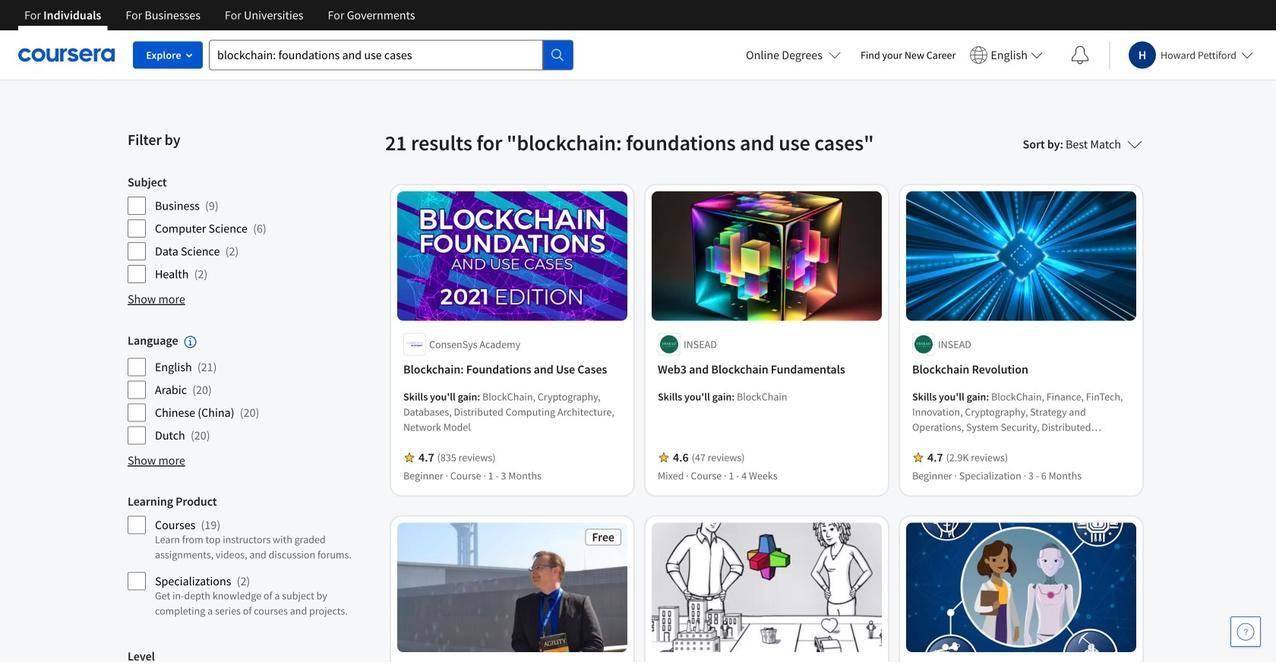 Task type: vqa. For each thing, say whether or not it's contained in the screenshot.
once
no



Task type: describe. For each thing, give the bounding box(es) containing it.
help center image
[[1237, 623, 1255, 641]]

2 group from the top
[[128, 333, 376, 445]]



Task type: locate. For each thing, give the bounding box(es) containing it.
2 vertical spatial group
[[128, 494, 376, 625]]

What do you want to learn? text field
[[209, 40, 543, 70]]

1 vertical spatial group
[[128, 333, 376, 445]]

0 vertical spatial group
[[128, 175, 376, 284]]

3 group from the top
[[128, 494, 376, 625]]

group
[[128, 175, 376, 284], [128, 333, 376, 445], [128, 494, 376, 625]]

None search field
[[209, 40, 574, 70]]

information about this filter group image
[[184, 336, 196, 348]]

1 group from the top
[[128, 175, 376, 284]]

coursera image
[[18, 43, 115, 67]]

banner navigation
[[12, 0, 427, 30]]



